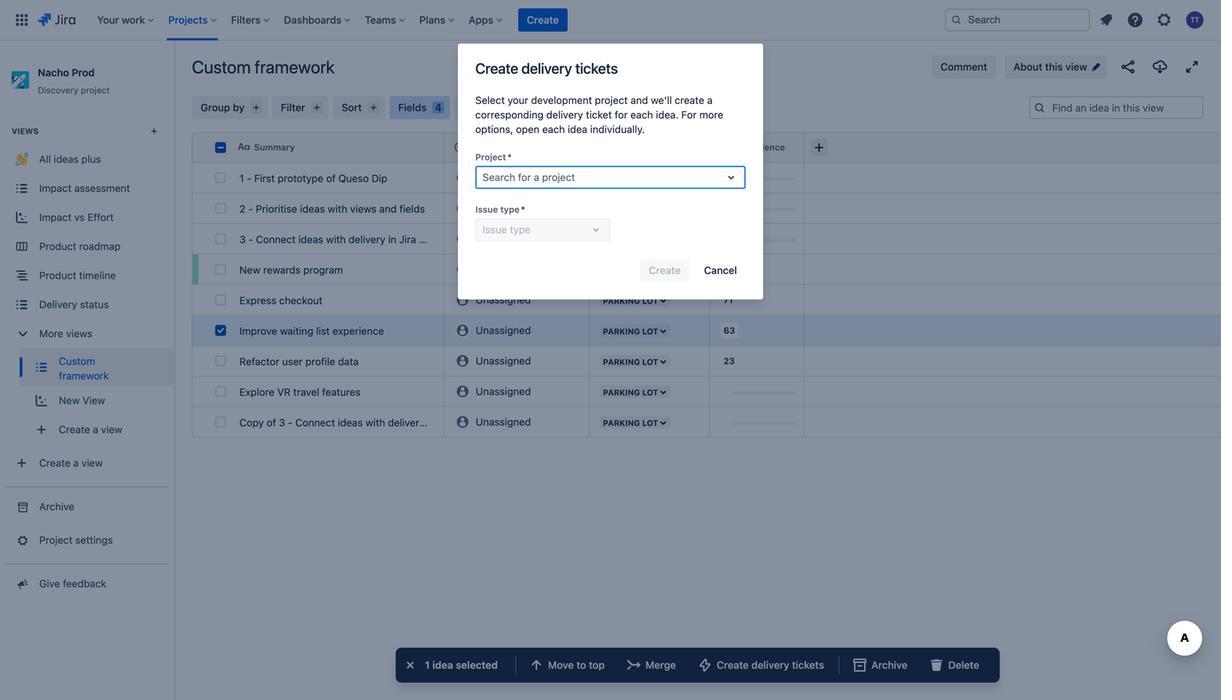 Task type: describe. For each thing, give the bounding box(es) containing it.
discovery
[[38, 85, 78, 95]]

create delivery tickets image
[[697, 657, 714, 674]]

plus
[[81, 153, 101, 165]]

unassigned for copy of 3 - connect ideas with delivery in jira software
[[476, 416, 531, 428]]

prototype
[[278, 172, 324, 184]]

cell for new rewards program
[[805, 255, 987, 285]]

create inside button
[[717, 659, 749, 671]]

effort
[[88, 211, 114, 223]]

unassigned for refactor user profile data
[[476, 355, 531, 367]]

0 vertical spatial in
[[388, 233, 397, 245]]

express checkout
[[240, 295, 323, 307]]

more
[[700, 109, 724, 121]]

select
[[476, 94, 505, 106]]

move to top
[[548, 659, 605, 671]]

product for product timeline
[[39, 270, 76, 282]]

archive inside jira product discovery navigation element
[[39, 501, 74, 513]]

views inside group
[[66, 328, 92, 340]]

create inside button
[[527, 14, 559, 26]]

move to top button
[[522, 654, 614, 677]]

views
[[12, 127, 39, 136]]

cell for explore vr travel features
[[805, 377, 987, 407]]

filter
[[281, 101, 305, 113]]

1 vertical spatial jira
[[439, 417, 456, 429]]

impact assessment
[[39, 182, 130, 194]]

more views link
[[0, 319, 175, 348]]

all ideas plus
[[39, 153, 101, 165]]

cell for 3 - connect ideas with delivery in jira software
[[805, 224, 987, 255]]

copy of 3 - connect ideas with delivery in jira software
[[240, 417, 500, 429]]

turtle
[[503, 172, 530, 184]]

sort
[[342, 101, 362, 113]]

checkout
[[279, 295, 323, 307]]

vr
[[277, 386, 291, 398]]

sort button
[[333, 96, 385, 119]]

issue
[[476, 204, 498, 215]]

we'll
[[651, 94, 672, 106]]

project settings button
[[0, 526, 175, 555]]

by
[[233, 101, 245, 113]]

group
[[201, 101, 230, 113]]

Search field
[[945, 8, 1091, 32]]

merge button
[[620, 654, 685, 677]]

confidence
[[736, 142, 785, 152]]

delete button
[[923, 654, 989, 677]]

travel
[[293, 386, 319, 398]]

with for delivery
[[326, 233, 346, 245]]

2 vertical spatial with
[[366, 417, 385, 429]]

corresponding
[[476, 109, 544, 121]]

1 idea selected
[[425, 659, 498, 671]]

1 vertical spatial software
[[459, 417, 500, 429]]

terry turtle
[[476, 172, 530, 184]]

cell for 2 - prioritise ideas with views and fields
[[805, 193, 987, 224]]

experience
[[333, 325, 384, 337]]

- for 3
[[249, 233, 253, 245]]

user
[[282, 356, 303, 368]]

create inside dialog
[[476, 60, 518, 77]]

project *
[[476, 152, 512, 162]]

new view link
[[20, 386, 175, 415]]

new for new rewards program
[[240, 264, 261, 276]]

product for product roadmap
[[39, 240, 76, 252]]

unassigned for express checkout
[[476, 294, 531, 306]]

0 vertical spatial software
[[419, 233, 461, 245]]

open image
[[723, 169, 740, 186]]

give feedback
[[39, 578, 106, 590]]

first
[[254, 172, 275, 184]]

feedback image
[[14, 577, 29, 591]]

status
[[80, 299, 109, 311]]

merge
[[646, 659, 676, 671]]

- for 1
[[247, 172, 252, 184]]

assessment
[[74, 182, 130, 194]]

create banner
[[0, 0, 1222, 41]]

idea.
[[656, 109, 679, 121]]

type
[[501, 204, 520, 215]]

development
[[531, 94, 592, 106]]

0 horizontal spatial jira
[[399, 233, 416, 245]]

express
[[240, 295, 277, 307]]

expand image
[[1184, 58, 1201, 76]]

options,
[[476, 123, 513, 135]]

tickets inside button
[[792, 659, 825, 671]]

archive button for 'delete' button at the bottom of the page
[[846, 654, 917, 677]]

dip
[[372, 172, 388, 184]]

1 vertical spatial 3
[[279, 417, 285, 429]]

assignee
[[470, 142, 509, 152]]

1 vertical spatial in
[[428, 417, 436, 429]]

archive button for project settings button
[[0, 492, 175, 522]]

ticket
[[586, 109, 612, 121]]

search for a project
[[483, 171, 575, 183]]

prod
[[72, 67, 95, 79]]

project for project settings
[[39, 534, 73, 546]]

delete
[[949, 659, 980, 671]]

refactor user profile data
[[240, 356, 359, 368]]

new for new view
[[59, 395, 80, 407]]

project for discovery
[[81, 85, 110, 95]]

impact vs effort
[[39, 211, 114, 223]]

new view
[[59, 395, 105, 407]]

ideas down 1 - first prototype of queso dip
[[300, 203, 325, 215]]

project settings
[[39, 534, 113, 546]]

give
[[39, 578, 60, 590]]

project for a
[[542, 171, 575, 183]]

4
[[435, 101, 442, 113]]

1 vertical spatial connect
[[295, 417, 335, 429]]

summary
[[254, 142, 295, 152]]

project for development
[[595, 94, 628, 106]]

23
[[724, 356, 735, 366]]

1 - first prototype of queso dip
[[240, 172, 388, 184]]

none text field inside create delivery tickets dialog
[[483, 170, 486, 185]]

roadmap
[[79, 240, 121, 252]]

individually.
[[590, 123, 645, 135]]

unassigned for 2 - prioritise ideas with views and fields
[[476, 202, 531, 214]]

0 horizontal spatial of
[[267, 417, 276, 429]]

your
[[508, 94, 529, 106]]

100
[[724, 264, 740, 275]]

assignee image
[[454, 141, 466, 153]]

impact for impact vs effort
[[39, 211, 72, 223]]

and inside select your development project and we'll create a corresponding delivery ticket for each idea. for more options, open each idea individually.
[[631, 94, 648, 106]]

filter button
[[272, 96, 329, 119]]

0 horizontal spatial each
[[543, 123, 565, 135]]

- down vr
[[288, 417, 293, 429]]

primary element
[[9, 0, 934, 40]]

summary image
[[238, 141, 250, 153]]

features
[[322, 386, 361, 398]]

1 horizontal spatial of
[[326, 172, 336, 184]]

delete image
[[928, 657, 946, 674]]

data
[[338, 356, 359, 368]]

0 vertical spatial each
[[631, 109, 653, 121]]

cell for copy of 3 - connect ideas with delivery in jira software
[[805, 407, 987, 438]]



Task type: vqa. For each thing, say whether or not it's contained in the screenshot.
a inside the Select Your Development Project And We'Ll Create A Corresponding Delivery Ticket For Each Idea. For More Options, Open Each Idea Individually.
yes



Task type: locate. For each thing, give the bounding box(es) containing it.
1 for 1 idea selected
[[425, 659, 430, 671]]

* up turtle
[[508, 152, 512, 162]]

rewards
[[263, 264, 301, 276]]

new
[[240, 264, 261, 276], [59, 395, 80, 407]]

refactor
[[240, 356, 280, 368]]

ideas right all
[[54, 153, 79, 165]]

0 vertical spatial a
[[707, 94, 713, 106]]

1 horizontal spatial archive
[[872, 659, 908, 671]]

project right turtle
[[542, 171, 575, 183]]

1 vertical spatial and
[[379, 203, 397, 215]]

improve
[[240, 325, 277, 337]]

unassigned for improve waiting list experience
[[476, 324, 531, 336]]

2
[[240, 203, 246, 215]]

1 horizontal spatial project
[[476, 152, 506, 162]]

more views
[[39, 328, 92, 340]]

open
[[516, 123, 540, 135]]

4 unassigned from the top
[[476, 324, 531, 336]]

* right type
[[521, 204, 525, 215]]

custom framework
[[192, 57, 335, 77], [59, 355, 109, 382]]

ideas inside jira product discovery navigation element
[[54, 153, 79, 165]]

1 vertical spatial framework
[[59, 370, 109, 382]]

1 horizontal spatial project
[[542, 171, 575, 183]]

0 horizontal spatial project
[[81, 85, 110, 95]]

project inside nacho prod discovery project
[[81, 85, 110, 95]]

5 cell from the top
[[805, 285, 987, 316]]

delivery inside create delivery tickets button
[[752, 659, 790, 671]]

3 unassigned from the top
[[476, 294, 531, 306]]

3 - connect ideas with delivery in jira software
[[240, 233, 461, 245]]

1 horizontal spatial 1
[[425, 659, 430, 671]]

1 vertical spatial custom
[[59, 355, 95, 367]]

0 vertical spatial 3
[[240, 233, 246, 245]]

1 vertical spatial of
[[267, 417, 276, 429]]

product down "impact vs effort"
[[39, 240, 76, 252]]

nacho prod discovery project
[[38, 67, 110, 95]]

0 horizontal spatial archive
[[39, 501, 74, 513]]

tickets
[[576, 60, 618, 77], [792, 659, 825, 671]]

3 cell from the top
[[805, 224, 987, 255]]

1 horizontal spatial tickets
[[792, 659, 825, 671]]

project down prod
[[81, 85, 110, 95]]

0 vertical spatial custom framework
[[192, 57, 335, 77]]

1 impact from the top
[[39, 182, 72, 194]]

cell for express checkout
[[805, 285, 987, 316]]

jira product discovery navigation element
[[0, 41, 175, 700]]

select your development project and we'll create a corresponding delivery ticket for each idea. for more options, open each idea individually.
[[476, 94, 724, 135]]

- for 2
[[248, 203, 253, 215]]

0 vertical spatial 1
[[240, 172, 244, 184]]

1 vertical spatial archive button
[[846, 654, 917, 677]]

0 vertical spatial views
[[350, 203, 377, 215]]

1 horizontal spatial in
[[428, 417, 436, 429]]

delivery status link
[[0, 290, 175, 319]]

0 vertical spatial new
[[240, 264, 261, 276]]

2 unassigned from the top
[[476, 233, 531, 245]]

0 vertical spatial with
[[328, 203, 348, 215]]

product up delivery
[[39, 270, 76, 282]]

0 horizontal spatial framework
[[59, 370, 109, 382]]

group by button
[[192, 96, 268, 119]]

views down queso
[[350, 203, 377, 215]]

idea inside select your development project and we'll create a corresponding delivery ticket for each idea. for more options, open each idea individually.
[[568, 123, 588, 135]]

3
[[240, 233, 246, 245], [279, 417, 285, 429]]

2 cell from the top
[[805, 193, 987, 224]]

and left fields
[[379, 203, 397, 215]]

new up express on the top of the page
[[240, 264, 261, 276]]

2 horizontal spatial create
[[717, 659, 749, 671]]

0 vertical spatial of
[[326, 172, 336, 184]]

2 vertical spatial create
[[717, 659, 749, 671]]

0 vertical spatial create
[[527, 14, 559, 26]]

0 horizontal spatial 1
[[240, 172, 244, 184]]

impact left the vs
[[39, 211, 72, 223]]

archive up project settings on the bottom of the page
[[39, 501, 74, 513]]

0 horizontal spatial 3
[[240, 233, 246, 245]]

project for project *
[[476, 152, 506, 162]]

a up more
[[707, 94, 713, 106]]

unassigned for explore vr travel features
[[476, 386, 531, 398]]

0 vertical spatial create delivery tickets
[[476, 60, 618, 77]]

with for views
[[328, 203, 348, 215]]

1 product from the top
[[39, 240, 76, 252]]

3 right copy
[[279, 417, 285, 429]]

0 vertical spatial idea
[[568, 123, 588, 135]]

1 vertical spatial views
[[66, 328, 92, 340]]

a right turtle
[[534, 171, 540, 183]]

0 vertical spatial archive
[[39, 501, 74, 513]]

all
[[39, 153, 51, 165]]

create
[[527, 14, 559, 26], [476, 60, 518, 77], [717, 659, 749, 671]]

2 horizontal spatial project
[[595, 94, 628, 106]]

product inside product roadmap link
[[39, 240, 76, 252]]

project inside select your development project and we'll create a corresponding delivery ticket for each idea. for more options, open each idea individually.
[[595, 94, 628, 106]]

cell for 1 - first prototype of queso dip
[[805, 163, 987, 193]]

assignee button
[[450, 136, 584, 159]]

of left queso
[[326, 172, 336, 184]]

framework up new view
[[59, 370, 109, 382]]

1 horizontal spatial jira
[[439, 417, 456, 429]]

delivery inside select your development project and we'll create a corresponding delivery ticket for each idea. for more options, open each idea individually.
[[547, 109, 583, 121]]

1 horizontal spatial create delivery tickets
[[717, 659, 825, 671]]

to
[[577, 659, 586, 671]]

0 horizontal spatial and
[[379, 203, 397, 215]]

custom framework link
[[20, 348, 175, 386]]

product timeline
[[39, 270, 116, 282]]

group by
[[201, 101, 245, 113]]

1 vertical spatial a
[[534, 171, 540, 183]]

search image
[[951, 14, 963, 26]]

ideas up program
[[299, 233, 324, 245]]

cell for refactor user profile data
[[805, 346, 987, 377]]

3 down 2
[[240, 233, 246, 245]]

1 vertical spatial project
[[39, 534, 73, 546]]

profile
[[306, 356, 335, 368]]

1 vertical spatial product
[[39, 270, 76, 282]]

custom framework inside jira product discovery navigation element
[[59, 355, 109, 382]]

create
[[675, 94, 705, 106]]

1 vertical spatial create delivery tickets
[[717, 659, 825, 671]]

cancel
[[704, 264, 737, 276]]

summary button
[[234, 136, 438, 159]]

project inside create delivery tickets dialog
[[476, 152, 506, 162]]

project settings image
[[14, 533, 29, 548]]

views right more
[[66, 328, 92, 340]]

7 cell from the top
[[805, 346, 987, 377]]

project inside button
[[39, 534, 73, 546]]

for inside select your development project and we'll create a corresponding delivery ticket for each idea. for more options, open each idea individually.
[[615, 109, 628, 121]]

0 vertical spatial *
[[508, 152, 512, 162]]

1 vertical spatial custom framework
[[59, 355, 109, 382]]

settings
[[75, 534, 113, 546]]

custom inside custom framework
[[59, 355, 95, 367]]

0 vertical spatial framework
[[255, 57, 335, 77]]

each right open
[[543, 123, 565, 135]]

for
[[682, 109, 697, 121]]

for right "search"
[[518, 171, 531, 183]]

project up terry
[[476, 152, 506, 162]]

and
[[631, 94, 648, 106], [379, 203, 397, 215]]

1 vertical spatial idea
[[433, 659, 453, 671]]

connect
[[256, 233, 296, 245], [295, 417, 335, 429]]

1 vertical spatial *
[[521, 204, 525, 215]]

1 horizontal spatial new
[[240, 264, 261, 276]]

copy
[[240, 417, 264, 429]]

merge image
[[625, 657, 643, 674]]

1 horizontal spatial for
[[615, 109, 628, 121]]

- left first
[[247, 172, 252, 184]]

0 horizontal spatial new
[[59, 395, 80, 407]]

*
[[508, 152, 512, 162], [521, 204, 525, 215]]

connect down "travel"
[[295, 417, 335, 429]]

impact down all
[[39, 182, 72, 194]]

improve waiting list experience
[[240, 325, 384, 337]]

ideas
[[54, 153, 79, 165], [300, 203, 325, 215], [299, 233, 324, 245], [338, 417, 363, 429]]

more
[[39, 328, 63, 340]]

1 vertical spatial for
[[518, 171, 531, 183]]

1 horizontal spatial *
[[521, 204, 525, 215]]

delivery
[[39, 299, 77, 311]]

product inside product timeline link
[[39, 270, 76, 282]]

0 vertical spatial impact
[[39, 182, 72, 194]]

1 horizontal spatial a
[[707, 94, 713, 106]]

prioritise
[[256, 203, 297, 215]]

fields
[[398, 101, 427, 113]]

None range field
[[721, 166, 797, 192], [721, 197, 797, 223], [721, 227, 797, 253], [721, 380, 797, 406], [721, 411, 797, 437], [721, 166, 797, 192], [721, 197, 797, 223], [721, 227, 797, 253], [721, 380, 797, 406], [721, 411, 797, 437]]

1 horizontal spatial idea
[[568, 123, 588, 135]]

custom framework up "by"
[[192, 57, 335, 77]]

cell
[[805, 163, 987, 193], [805, 193, 987, 224], [805, 224, 987, 255], [805, 255, 987, 285], [805, 285, 987, 316], [805, 316, 987, 346], [805, 346, 987, 377], [805, 377, 987, 407], [805, 407, 987, 438]]

0 vertical spatial archive button
[[0, 492, 175, 522]]

archive button up project settings button
[[0, 492, 175, 522]]

0 horizontal spatial idea
[[433, 659, 453, 671]]

impact vs effort link
[[0, 203, 175, 232]]

4 cell from the top
[[805, 255, 987, 285]]

6 unassigned from the top
[[476, 386, 531, 398]]

0 horizontal spatial tickets
[[576, 60, 618, 77]]

0 horizontal spatial a
[[534, 171, 540, 183]]

1 left first
[[240, 172, 244, 184]]

7 unassigned from the top
[[476, 416, 531, 428]]

archive image
[[852, 657, 869, 674]]

1 right close icon
[[425, 659, 430, 671]]

0 vertical spatial jira
[[399, 233, 416, 245]]

ideas down features
[[338, 417, 363, 429]]

1 horizontal spatial custom framework
[[192, 57, 335, 77]]

1 horizontal spatial custom
[[192, 57, 251, 77]]

tickets up ticket on the top of page
[[576, 60, 618, 77]]

cell for improve waiting list experience
[[805, 316, 987, 346]]

0 horizontal spatial in
[[388, 233, 397, 245]]

- right 2
[[248, 203, 253, 215]]

for
[[615, 109, 628, 121], [518, 171, 531, 183]]

tickets inside dialog
[[576, 60, 618, 77]]

custom up group by in the left of the page
[[192, 57, 251, 77]]

impact for impact assessment
[[39, 182, 72, 194]]

nacho
[[38, 67, 69, 79]]

project up ticket on the top of page
[[595, 94, 628, 106]]

create delivery tickets right create delivery tickets icon
[[717, 659, 825, 671]]

explore
[[240, 386, 275, 398]]

0 horizontal spatial views
[[66, 328, 92, 340]]

give feedback button
[[0, 570, 175, 599]]

0 vertical spatial custom
[[192, 57, 251, 77]]

idea down ticket on the top of page
[[568, 123, 588, 135]]

create delivery tickets inside button
[[717, 659, 825, 671]]

new rewards program
[[240, 264, 343, 276]]

- up new rewards program at the top left
[[249, 233, 253, 245]]

0 vertical spatial tickets
[[576, 60, 618, 77]]

9 cell from the top
[[805, 407, 987, 438]]

idea right close icon
[[433, 659, 453, 671]]

project
[[81, 85, 110, 95], [595, 94, 628, 106], [542, 171, 575, 183]]

terry
[[476, 172, 500, 184]]

2 impact from the top
[[39, 211, 72, 223]]

waiting
[[280, 325, 314, 337]]

a
[[707, 94, 713, 106], [534, 171, 540, 183]]

cancel button
[[696, 259, 746, 282]]

timeline
[[79, 270, 116, 282]]

1 horizontal spatial views
[[350, 203, 377, 215]]

0 vertical spatial product
[[39, 240, 76, 252]]

software
[[419, 233, 461, 245], [459, 417, 500, 429]]

custom down "more views" link
[[59, 355, 95, 367]]

0 vertical spatial for
[[615, 109, 628, 121]]

71
[[724, 295, 733, 305]]

1 vertical spatial with
[[326, 233, 346, 245]]

create delivery tickets up development
[[476, 60, 618, 77]]

archive right archive icon
[[872, 659, 908, 671]]

create delivery tickets dialog
[[458, 44, 764, 300]]

close image
[[402, 657, 419, 674]]

product roadmap link
[[0, 232, 175, 261]]

of right copy
[[267, 417, 276, 429]]

1 vertical spatial tickets
[[792, 659, 825, 671]]

move
[[548, 659, 574, 671]]

delivery status
[[39, 299, 109, 311]]

8 cell from the top
[[805, 377, 987, 407]]

each down we'll
[[631, 109, 653, 121]]

selected
[[456, 659, 498, 671]]

framework inside jira product discovery navigation element
[[59, 370, 109, 382]]

a inside select your development project and we'll create a corresponding delivery ticket for each idea. for more options, open each idea individually.
[[707, 94, 713, 106]]

0 vertical spatial connect
[[256, 233, 296, 245]]

0 horizontal spatial project
[[39, 534, 73, 546]]

0 vertical spatial and
[[631, 94, 648, 106]]

project right project settings icon
[[39, 534, 73, 546]]

connect down prioritise
[[256, 233, 296, 245]]

idea
[[568, 123, 588, 135], [433, 659, 453, 671]]

tickets left archive icon
[[792, 659, 825, 671]]

and left we'll
[[631, 94, 648, 106]]

product timeline link
[[0, 261, 175, 290]]

None text field
[[483, 170, 486, 185]]

Find an idea in this view field
[[1049, 97, 1203, 118]]

feedback
[[63, 578, 106, 590]]

custom
[[192, 57, 251, 77], [59, 355, 95, 367]]

1 horizontal spatial archive button
[[846, 654, 917, 677]]

list
[[316, 325, 330, 337]]

framework
[[255, 57, 335, 77], [59, 370, 109, 382]]

group containing all ideas plus
[[0, 108, 175, 487]]

1 vertical spatial create
[[476, 60, 518, 77]]

1 horizontal spatial framework
[[255, 57, 335, 77]]

2 product from the top
[[39, 270, 76, 282]]

create delivery tickets inside dialog
[[476, 60, 618, 77]]

0 horizontal spatial for
[[518, 171, 531, 183]]

group
[[0, 108, 175, 487]]

1 horizontal spatial 3
[[279, 417, 285, 429]]

1 for 1 - first prototype of queso dip
[[240, 172, 244, 184]]

new inside jira product discovery navigation element
[[59, 395, 80, 407]]

1 vertical spatial new
[[59, 395, 80, 407]]

unassigned for 3 - connect ideas with delivery in jira software
[[476, 233, 531, 245]]

6 cell from the top
[[805, 316, 987, 346]]

move to top image
[[528, 657, 545, 674]]

create button
[[518, 8, 568, 32]]

0 horizontal spatial archive button
[[0, 492, 175, 522]]

0 horizontal spatial *
[[508, 152, 512, 162]]

1 vertical spatial archive
[[872, 659, 908, 671]]

search
[[483, 171, 516, 183]]

new left view
[[59, 395, 80, 407]]

1 horizontal spatial and
[[631, 94, 648, 106]]

1 horizontal spatial create
[[527, 14, 559, 26]]

archive button left delete icon
[[846, 654, 917, 677]]

:wave: image
[[15, 153, 28, 166], [15, 153, 28, 166]]

queso
[[339, 172, 369, 184]]

jira image
[[38, 11, 75, 29], [38, 11, 75, 29]]

custom framework up new view
[[59, 355, 109, 382]]

in
[[388, 233, 397, 245], [428, 417, 436, 429]]

1 vertical spatial 1
[[425, 659, 430, 671]]

explore vr travel features
[[240, 386, 361, 398]]

create delivery tickets
[[476, 60, 618, 77], [717, 659, 825, 671]]

1 cell from the top
[[805, 163, 987, 193]]

1 vertical spatial impact
[[39, 211, 72, 223]]

framework up "filter" at top left
[[255, 57, 335, 77]]

with
[[328, 203, 348, 215], [326, 233, 346, 245], [366, 417, 385, 429]]

5 unassigned from the top
[[476, 355, 531, 367]]

1 vertical spatial each
[[543, 123, 565, 135]]

archive
[[39, 501, 74, 513], [872, 659, 908, 671]]

issue type *
[[476, 204, 525, 215]]

0 vertical spatial project
[[476, 152, 506, 162]]

0 horizontal spatial custom framework
[[59, 355, 109, 382]]

0 horizontal spatial create delivery tickets
[[476, 60, 618, 77]]

1 unassigned from the top
[[476, 202, 531, 214]]

for up individually. on the top of the page
[[615, 109, 628, 121]]

top
[[589, 659, 605, 671]]

program
[[303, 264, 343, 276]]

1 horizontal spatial each
[[631, 109, 653, 121]]



